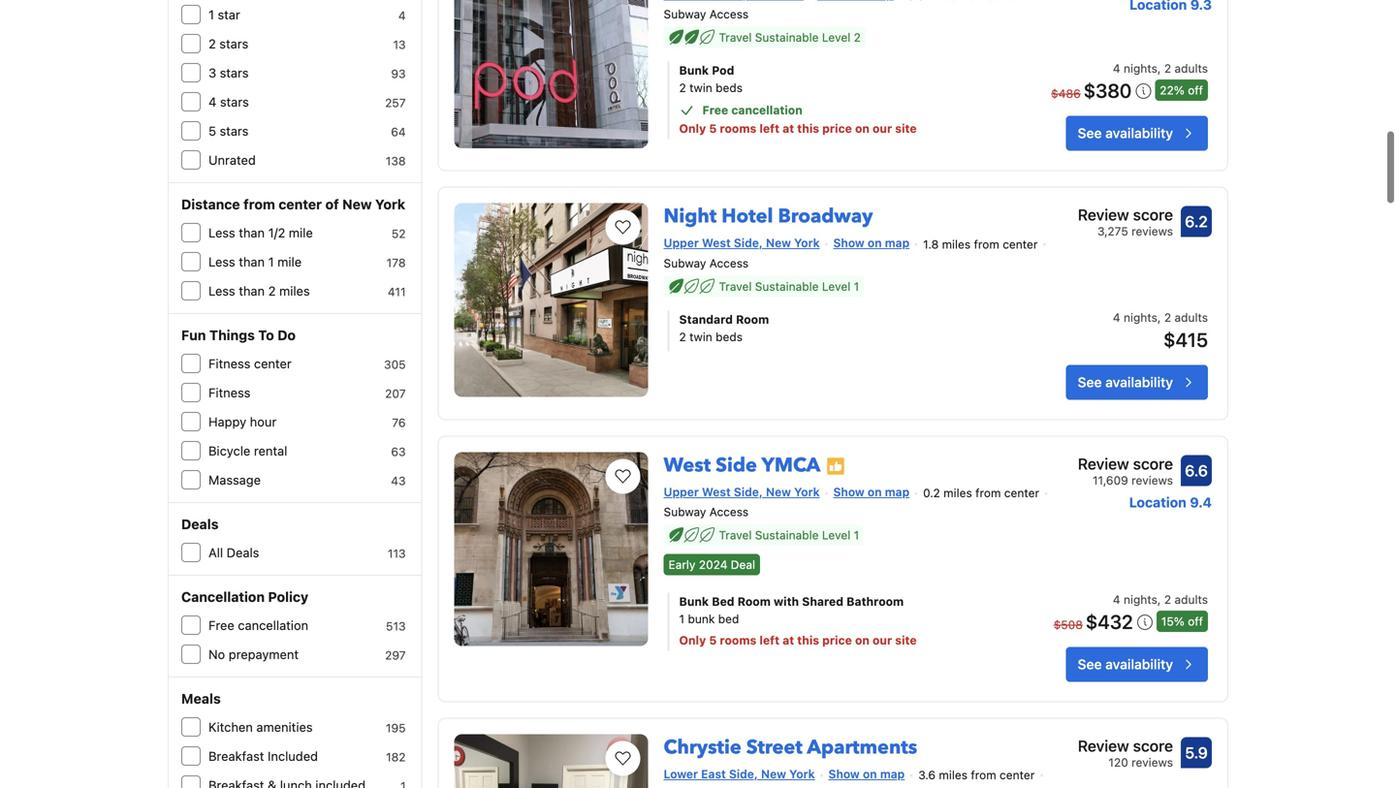 Task type: locate. For each thing, give the bounding box(es) containing it.
bunk for bunk pod
[[679, 64, 709, 77]]

twin
[[689, 81, 712, 95], [689, 330, 712, 344]]

reviews
[[1132, 225, 1173, 238], [1132, 473, 1173, 487], [1132, 756, 1173, 769]]

, inside 4 nights , 2 adults $415
[[1157, 311, 1161, 324]]

2 4 nights , 2 adults from the top
[[1113, 593, 1208, 606]]

1 vertical spatial less
[[208, 254, 235, 269]]

1 sustainable from the top
[[755, 31, 819, 44]]

scored 5.9 element
[[1181, 737, 1212, 768]]

adults up $415
[[1174, 311, 1208, 324]]

1 score from the top
[[1133, 206, 1173, 224]]

2 vertical spatial see availability
[[1078, 656, 1173, 672]]

2 travel sustainable level 1 from the top
[[719, 528, 859, 542]]

from up less than 1/2 mile at the left top of page
[[243, 196, 275, 212]]

reviews inside review score 120 reviews
[[1132, 756, 1173, 769]]

, for $432
[[1157, 593, 1161, 606]]

1 vertical spatial level
[[822, 280, 851, 293]]

63
[[391, 445, 406, 459]]

0 vertical spatial subway
[[664, 7, 706, 21]]

1 vertical spatial see availability
[[1078, 374, 1173, 390]]

travel for 0.2 miles from center subway access
[[719, 528, 752, 542]]

2 vertical spatial sustainable
[[755, 528, 819, 542]]

review up 11,609 on the bottom of page
[[1078, 455, 1129, 473]]

miles
[[942, 238, 971, 251], [279, 284, 310, 298], [943, 486, 972, 500], [939, 769, 968, 782]]

york down ymca at the right bottom of page
[[794, 485, 820, 499]]

stars
[[219, 36, 248, 51], [220, 65, 249, 80], [220, 95, 249, 109], [220, 124, 249, 138]]

3 than from the top
[[239, 284, 265, 298]]

3 reviews from the top
[[1132, 756, 1173, 769]]

subway up bunk pod
[[664, 7, 706, 21]]

york for 0.2 miles from center
[[794, 485, 820, 499]]

2 site from the top
[[895, 633, 917, 647]]

1 availability from the top
[[1105, 125, 1173, 141]]

1 vertical spatial beds
[[716, 330, 743, 344]]

less for less than 2 miles
[[208, 284, 235, 298]]

our down the bathroom
[[873, 633, 892, 647]]

rooms
[[720, 122, 757, 135], [720, 633, 757, 647]]

meals
[[181, 691, 221, 707]]

1 horizontal spatial free
[[702, 103, 728, 117]]

4 stars from the top
[[220, 124, 249, 138]]

reviews for night hotel broadway
[[1132, 225, 1173, 238]]

1 vertical spatial only
[[679, 633, 706, 647]]

nights up $380 at the top right of page
[[1124, 62, 1157, 75]]

3 see availability from the top
[[1078, 656, 1173, 672]]

map left 3.6
[[880, 767, 905, 781]]

0 vertical spatial access
[[709, 7, 749, 21]]

2 see from the top
[[1078, 374, 1102, 390]]

west down side
[[702, 485, 731, 499]]

3 subway from the top
[[664, 505, 706, 519]]

level
[[822, 31, 851, 44], [822, 280, 851, 293], [822, 528, 851, 542]]

show for apartments
[[828, 767, 860, 781]]

review score element up 'location'
[[1078, 452, 1173, 475]]

upper west side, new york for 0.2 miles from center subway access
[[664, 485, 820, 499]]

2 , from the top
[[1157, 311, 1161, 324]]

travel sustainable level 1 for 1.8 miles from center subway access
[[719, 280, 859, 293]]

free
[[702, 103, 728, 117], [208, 618, 234, 633]]

138
[[386, 154, 406, 168]]

1 vertical spatial see
[[1078, 374, 1102, 390]]

0 vertical spatial only
[[679, 122, 706, 135]]

3 travel from the top
[[719, 528, 752, 542]]

9.4
[[1190, 494, 1212, 510]]

availability
[[1105, 125, 1173, 141], [1105, 374, 1173, 390], [1105, 656, 1173, 672]]

chrystie street apartments link
[[664, 727, 917, 761]]

chrystie street apartments
[[664, 734, 917, 761]]

mile for less than 1/2 mile
[[289, 225, 313, 240]]

2 bunk from the top
[[679, 595, 709, 608]]

score
[[1133, 206, 1173, 224], [1133, 455, 1173, 473], [1133, 737, 1173, 755]]

0 vertical spatial price
[[822, 122, 852, 135]]

see availability link for $380
[[1066, 116, 1208, 151]]

fun things to do
[[181, 327, 296, 343]]

1 price from the top
[[822, 122, 852, 135]]

2 upper west side, new york from the top
[[664, 485, 820, 499]]

2 at from the top
[[783, 633, 794, 647]]

2 review from the top
[[1078, 455, 1129, 473]]

off for $380
[[1188, 84, 1203, 97]]

1 reviews from the top
[[1132, 225, 1173, 238]]

1 horizontal spatial cancellation
[[731, 103, 803, 117]]

1 vertical spatial availability
[[1105, 374, 1173, 390]]

included
[[268, 749, 318, 763]]

apartments
[[807, 734, 917, 761]]

see down $486
[[1078, 125, 1102, 141]]

deal
[[731, 558, 755, 571]]

1 vertical spatial access
[[709, 256, 749, 270]]

on for 3.6 miles from center
[[863, 767, 877, 781]]

2
[[854, 31, 861, 44], [208, 36, 216, 51], [1164, 62, 1171, 75], [679, 81, 686, 95], [268, 284, 276, 298], [1164, 311, 1171, 324], [679, 330, 686, 344], [1164, 593, 1171, 606]]

from for 1.8 miles from center subway access
[[974, 238, 999, 251]]

2 this from the top
[[797, 633, 819, 647]]

1 vertical spatial upper
[[664, 485, 699, 499]]

1 travel from the top
[[719, 31, 752, 44]]

0 vertical spatial see
[[1078, 125, 1102, 141]]

our
[[873, 122, 892, 135], [873, 633, 892, 647]]

show on map down broadway
[[833, 236, 910, 250]]

1 vertical spatial free
[[208, 618, 234, 633]]

1 adults from the top
[[1174, 62, 1208, 75]]

1 vertical spatial 4 nights , 2 adults
[[1113, 593, 1208, 606]]

rooms down 2 twin beds on the top of the page
[[720, 122, 757, 135]]

2 our from the top
[[873, 633, 892, 647]]

travel
[[719, 31, 752, 44], [719, 280, 752, 293], [719, 528, 752, 542]]

1 vertical spatial travel
[[719, 280, 752, 293]]

2 stars from the top
[[220, 65, 249, 80]]

2 upper from the top
[[664, 485, 699, 499]]

4 nights , 2 adults
[[1113, 62, 1208, 75], [1113, 593, 1208, 606]]

miles inside 1.8 miles from center subway access
[[942, 238, 971, 251]]

2 vertical spatial show on map
[[828, 767, 905, 781]]

deals up all
[[181, 516, 219, 532]]

score inside review score 120 reviews
[[1133, 737, 1173, 755]]

see availability link
[[1066, 116, 1208, 151], [1066, 365, 1208, 400], [1066, 647, 1208, 682]]

subway inside 1.8 miles from center subway access
[[664, 256, 706, 270]]

stars up unrated
[[220, 124, 249, 138]]

see availability for $432
[[1078, 656, 1173, 672]]

1 vertical spatial our
[[873, 633, 892, 647]]

0 vertical spatial our
[[873, 122, 892, 135]]

3 score from the top
[[1133, 737, 1173, 755]]

miles right 3.6
[[939, 769, 968, 782]]

beds
[[716, 81, 743, 95], [716, 330, 743, 344]]

0 horizontal spatial deals
[[181, 516, 219, 532]]

1 upper west side, new york from the top
[[664, 236, 820, 250]]

0 vertical spatial west
[[702, 236, 731, 250]]

chrystie
[[664, 734, 741, 761]]

1 vertical spatial ,
[[1157, 311, 1161, 324]]

4 down 3
[[208, 95, 216, 109]]

deals
[[181, 516, 219, 532], [227, 545, 259, 560]]

2 up 15%
[[1164, 593, 1171, 606]]

0 vertical spatial upper
[[664, 236, 699, 250]]

1 vertical spatial reviews
[[1132, 473, 1173, 487]]

sustainable up standard room link at the top of page
[[755, 280, 819, 293]]

at inside bunk bed room with shared bathroom 1 bunk bed only 5 rooms left at this price on our site
[[783, 633, 794, 647]]

178
[[387, 256, 406, 270]]

2 price from the top
[[822, 633, 852, 647]]

1 see availability from the top
[[1078, 125, 1173, 141]]

west side ymca link
[[664, 444, 820, 479]]

2 left from the top
[[760, 633, 780, 647]]

bunk pod link
[[679, 62, 1007, 79]]

availability for $380
[[1105, 125, 1173, 141]]

only down bunk
[[679, 633, 706, 647]]

2 inside 4 nights , 2 adults $415
[[1164, 311, 1171, 324]]

new down street
[[761, 767, 786, 781]]

1 vertical spatial free cancellation
[[208, 618, 308, 633]]

sustainable up deal in the bottom of the page
[[755, 528, 819, 542]]

1 vertical spatial review score element
[[1078, 452, 1173, 475]]

0 vertical spatial off
[[1188, 84, 1203, 97]]

left up 'night hotel broadway' link
[[760, 122, 780, 135]]

1 left "star"
[[208, 7, 214, 22]]

price
[[822, 122, 852, 135], [822, 633, 852, 647]]

on down the bathroom
[[855, 633, 870, 647]]

4 up 13
[[398, 9, 406, 22]]

on left 0.2
[[868, 485, 882, 499]]

0 vertical spatial twin
[[689, 81, 712, 95]]

center left 11,609 on the bottom of page
[[1004, 486, 1039, 500]]

3 review score element from the top
[[1078, 734, 1173, 758]]

1 vertical spatial at
[[783, 633, 794, 647]]

1 review score element from the top
[[1078, 203, 1173, 227]]

0 vertical spatial show on map
[[833, 236, 910, 250]]

reviews up 'location'
[[1132, 473, 1173, 487]]

adults
[[1174, 62, 1208, 75], [1174, 311, 1208, 324], [1174, 593, 1208, 606]]

night hotel broadway image
[[454, 203, 648, 397]]

breakfast
[[208, 749, 264, 763]]

1 nights from the top
[[1124, 62, 1157, 75]]

3 less from the top
[[208, 284, 235, 298]]

1 vertical spatial mile
[[277, 254, 302, 269]]

2 see availability from the top
[[1078, 374, 1173, 390]]

twin inside standard room 2 twin beds
[[689, 330, 712, 344]]

0 horizontal spatial cancellation
[[238, 618, 308, 633]]

2 only from the top
[[679, 633, 706, 647]]

sustainable
[[755, 31, 819, 44], [755, 280, 819, 293], [755, 528, 819, 542]]

show on map left 0.2
[[833, 485, 910, 499]]

west side ymca image
[[454, 452, 648, 646]]

adults inside 4 nights , 2 adults $415
[[1174, 311, 1208, 324]]

availability down $380 at the top right of page
[[1105, 125, 1173, 141]]

our down 'bunk pod' link
[[873, 122, 892, 135]]

show down apartments
[[828, 767, 860, 781]]

2 reviews from the top
[[1132, 473, 1173, 487]]

0 vertical spatial site
[[895, 122, 917, 135]]

1 horizontal spatial free cancellation
[[702, 103, 803, 117]]

1 upper from the top
[[664, 236, 699, 250]]

2 than from the top
[[239, 254, 265, 269]]

pod
[[712, 64, 734, 77]]

miles inside 0.2 miles from center subway access
[[943, 486, 972, 500]]

4 down the 3,275
[[1113, 311, 1120, 324]]

1 vertical spatial travel sustainable level 1
[[719, 528, 859, 542]]

see availability for $380
[[1078, 125, 1173, 141]]

show on map down apartments
[[828, 767, 905, 781]]

review inside review score 3,275 reviews
[[1078, 206, 1129, 224]]

1 vertical spatial off
[[1188, 615, 1203, 628]]

free cancellation up the no prepayment
[[208, 618, 308, 633]]

1 off from the top
[[1188, 84, 1203, 97]]

0 vertical spatial see availability
[[1078, 125, 1173, 141]]

1 vertical spatial twin
[[689, 330, 712, 344]]

2 vertical spatial subway
[[664, 505, 706, 519]]

$432
[[1086, 610, 1133, 633]]

fitness
[[208, 356, 250, 371], [208, 385, 250, 400]]

2 access from the top
[[709, 256, 749, 270]]

2 score from the top
[[1133, 455, 1173, 473]]

see availability link down $380 at the top right of page
[[1066, 116, 1208, 151]]

off for $432
[[1188, 615, 1203, 628]]

1 vertical spatial upper west side, new york
[[664, 485, 820, 499]]

bunk up bunk
[[679, 595, 709, 608]]

2 travel from the top
[[719, 280, 752, 293]]

0 vertical spatial travel sustainable level 1
[[719, 280, 859, 293]]

2 down standard
[[679, 330, 686, 344]]

3 sustainable from the top
[[755, 528, 819, 542]]

0 vertical spatial adults
[[1174, 62, 1208, 75]]

2 rooms from the top
[[720, 633, 757, 647]]

2 subway from the top
[[664, 256, 706, 270]]

scored 6.2 element
[[1181, 206, 1212, 237]]

map for chrystie street apartments
[[880, 767, 905, 781]]

2 vertical spatial west
[[702, 485, 731, 499]]

1 travel sustainable level 1 from the top
[[719, 280, 859, 293]]

1 4 nights , 2 adults from the top
[[1113, 62, 1208, 75]]

4 inside 4 nights , 2 adults $415
[[1113, 311, 1120, 324]]

2 vertical spatial less
[[208, 284, 235, 298]]

center right 3.6
[[1000, 769, 1035, 782]]

2 level from the top
[[822, 280, 851, 293]]

3 adults from the top
[[1174, 593, 1208, 606]]

2 vertical spatial reviews
[[1132, 756, 1173, 769]]

new
[[342, 196, 372, 212], [766, 236, 791, 250], [766, 485, 791, 499], [761, 767, 786, 781]]

center left of
[[279, 196, 322, 212]]

513
[[386, 620, 406, 633]]

review score element left scored 5.9 element
[[1078, 734, 1173, 758]]

left down "with"
[[760, 633, 780, 647]]

room up bed
[[737, 595, 771, 608]]

0 vertical spatial 4 nights , 2 adults
[[1113, 62, 1208, 75]]

mile right 1/2
[[289, 225, 313, 240]]

review score element
[[1078, 203, 1173, 227], [1078, 452, 1173, 475], [1078, 734, 1173, 758]]

0 vertical spatial upper west side, new york
[[664, 236, 820, 250]]

subway
[[664, 7, 706, 21], [664, 256, 706, 270], [664, 505, 706, 519]]

site down 'bunk pod' link
[[895, 122, 917, 135]]

3 see availability link from the top
[[1066, 647, 1208, 682]]

2 less from the top
[[208, 254, 235, 269]]

access inside 0.2 miles from center subway access
[[709, 505, 749, 519]]

3 stars from the top
[[220, 95, 249, 109]]

1 only from the top
[[679, 122, 706, 135]]

2 vertical spatial availability
[[1105, 656, 1173, 672]]

upper west side, new york down west side ymca
[[664, 485, 820, 499]]

free down 2 twin beds on the top of the page
[[702, 103, 728, 117]]

site
[[895, 122, 917, 135], [895, 633, 917, 647]]

stars for 4 stars
[[220, 95, 249, 109]]

0 vertical spatial this
[[797, 122, 819, 135]]

rental
[[254, 444, 287, 458]]

1 vertical spatial review
[[1078, 455, 1129, 473]]

york for 3.6 miles from center
[[789, 767, 815, 781]]

0 vertical spatial see availability link
[[1066, 116, 1208, 151]]

1 vertical spatial this
[[797, 633, 819, 647]]

access up pod
[[709, 7, 749, 21]]

0 vertical spatial free cancellation
[[702, 103, 803, 117]]

1 down 1/2
[[268, 254, 274, 269]]

3 see from the top
[[1078, 656, 1102, 672]]

2 nights from the top
[[1124, 311, 1157, 324]]

miles right 0.2
[[943, 486, 972, 500]]

west down night at the top of the page
[[702, 236, 731, 250]]

1 vertical spatial fitness
[[208, 385, 250, 400]]

nights down the 3,275
[[1124, 311, 1157, 324]]

stars down 3 stars
[[220, 95, 249, 109]]

than down less than 1 mile
[[239, 284, 265, 298]]

center inside 1.8 miles from center subway access
[[1003, 238, 1038, 251]]

5.9
[[1185, 743, 1208, 762]]

at down 'bunk pod' link
[[783, 122, 794, 135]]

show on map
[[833, 236, 910, 250], [833, 485, 910, 499], [828, 767, 905, 781]]

see
[[1078, 125, 1102, 141], [1078, 374, 1102, 390], [1078, 656, 1102, 672]]

4 up $432
[[1113, 593, 1120, 606]]

5 down 4 stars
[[208, 124, 216, 138]]

side, down hotel
[[734, 236, 763, 250]]

this down 'bunk pod' link
[[797, 122, 819, 135]]

1 fitness from the top
[[208, 356, 250, 371]]

adults for $380
[[1174, 62, 1208, 75]]

0 vertical spatial bunk
[[679, 64, 709, 77]]

access for 0.2 miles from center subway access
[[709, 505, 749, 519]]

2 vertical spatial see availability link
[[1066, 647, 1208, 682]]

2 up $415
[[1164, 311, 1171, 324]]

1 left bunk
[[679, 612, 685, 626]]

travel up standard room 2 twin beds
[[719, 280, 752, 293]]

access down side
[[709, 505, 749, 519]]

score inside review score 3,275 reviews
[[1133, 206, 1173, 224]]

2 vertical spatial travel
[[719, 528, 752, 542]]

2 beds from the top
[[716, 330, 743, 344]]

1 vertical spatial see availability link
[[1066, 365, 1208, 400]]

2 sustainable from the top
[[755, 280, 819, 293]]

1 review from the top
[[1078, 206, 1129, 224]]

1 vertical spatial than
[[239, 254, 265, 269]]

york
[[375, 196, 405, 212], [794, 236, 820, 250], [794, 485, 820, 499], [789, 767, 815, 781]]

reviews right the 120
[[1132, 756, 1173, 769]]

0 vertical spatial mile
[[289, 225, 313, 240]]

1 less from the top
[[208, 225, 235, 240]]

subway inside 0.2 miles from center subway access
[[664, 505, 706, 519]]

0 vertical spatial than
[[239, 225, 265, 240]]

west
[[702, 236, 731, 250], [664, 452, 711, 479], [702, 485, 731, 499]]

this property is part of our preferred partner program. it's committed to providing excellent service and good value. it'll pay us a higher commission if you make a booking. image
[[826, 457, 846, 476], [826, 457, 846, 476]]

1 bunk from the top
[[679, 64, 709, 77]]

side, down west side ymca
[[734, 485, 763, 499]]

off right 22%
[[1188, 84, 1203, 97]]

2 vertical spatial see
[[1078, 656, 1102, 672]]

3 review from the top
[[1078, 737, 1129, 755]]

2 twin from the top
[[689, 330, 712, 344]]

access
[[709, 7, 749, 21], [709, 256, 749, 270], [709, 505, 749, 519]]

less down distance
[[208, 225, 235, 240]]

lower east side, new york
[[664, 767, 815, 781]]

2 vertical spatial map
[[880, 767, 905, 781]]

1 stars from the top
[[219, 36, 248, 51]]

from inside 0.2 miles from center subway access
[[975, 486, 1001, 500]]

reviews inside review score 3,275 reviews
[[1132, 225, 1173, 238]]

2 inside standard room 2 twin beds
[[679, 330, 686, 344]]

bunk inside bunk bed room with shared bathroom 1 bunk bed only 5 rooms left at this price on our site
[[679, 595, 709, 608]]

1 left from the top
[[760, 122, 780, 135]]

1 vertical spatial subway
[[664, 256, 706, 270]]

side, for street
[[729, 767, 758, 781]]

bicycle rental
[[208, 444, 287, 458]]

bunk
[[688, 612, 715, 626]]

1
[[208, 7, 214, 22], [268, 254, 274, 269], [854, 280, 859, 293], [854, 528, 859, 542], [679, 612, 685, 626]]

0 vertical spatial rooms
[[720, 122, 757, 135]]

52
[[392, 227, 406, 240]]

0 vertical spatial score
[[1133, 206, 1173, 224]]

1 vertical spatial site
[[895, 633, 917, 647]]

from right 1.8
[[974, 238, 999, 251]]

price down 'bunk pod' link
[[822, 122, 852, 135]]

fitness for fitness center
[[208, 356, 250, 371]]

free cancellation
[[702, 103, 803, 117], [208, 618, 308, 633]]

3 nights from the top
[[1124, 593, 1157, 606]]

1 vertical spatial rooms
[[720, 633, 757, 647]]

than
[[239, 225, 265, 240], [239, 254, 265, 269], [239, 284, 265, 298]]

west left side
[[664, 452, 711, 479]]

less up less than 2 miles on the left top of the page
[[208, 254, 235, 269]]

stars down "star"
[[219, 36, 248, 51]]

0 vertical spatial review score element
[[1078, 203, 1173, 227]]

see availability link for $432
[[1066, 647, 1208, 682]]

1 see from the top
[[1078, 125, 1102, 141]]

3 stars
[[208, 65, 249, 80]]

2 vertical spatial review score element
[[1078, 734, 1173, 758]]

fitness up happy
[[208, 385, 250, 400]]

2 vertical spatial level
[[822, 528, 851, 542]]

3 availability from the top
[[1105, 656, 1173, 672]]

from inside 1.8 miles from center subway access
[[974, 238, 999, 251]]

map
[[885, 236, 910, 250], [885, 485, 910, 499], [880, 767, 905, 781]]

3 level from the top
[[822, 528, 851, 542]]

1 at from the top
[[783, 122, 794, 135]]

york up the 52
[[375, 196, 405, 212]]

,
[[1157, 62, 1161, 75], [1157, 311, 1161, 324], [1157, 593, 1161, 606]]

1 vertical spatial sustainable
[[755, 280, 819, 293]]

2024
[[699, 558, 728, 571]]

review inside review score 120 reviews
[[1078, 737, 1129, 755]]

2 off from the top
[[1188, 615, 1203, 628]]

sustainable for 0.2 miles from center subway access
[[755, 528, 819, 542]]

2 vertical spatial access
[[709, 505, 749, 519]]

1 vertical spatial price
[[822, 633, 852, 647]]

standard
[[679, 313, 733, 326]]

only
[[679, 122, 706, 135], [679, 633, 706, 647]]

1 , from the top
[[1157, 62, 1161, 75]]

level up 'bunk pod' link
[[822, 31, 851, 44]]

travel for 1.8 miles from center subway access
[[719, 280, 752, 293]]

2 vertical spatial show
[[828, 767, 860, 781]]

2 up 22%
[[1164, 62, 1171, 75]]

2 fitness from the top
[[208, 385, 250, 400]]

see availability
[[1078, 125, 1173, 141], [1078, 374, 1173, 390], [1078, 656, 1173, 672]]

0 vertical spatial sustainable
[[755, 31, 819, 44]]

room right standard
[[736, 313, 769, 326]]

subway down night at the top of the page
[[664, 256, 706, 270]]

miles for 3.6 miles from center
[[939, 769, 968, 782]]

room inside bunk bed room with shared bathroom 1 bunk bed only 5 rooms left at this price on our site
[[737, 595, 771, 608]]

1 see availability link from the top
[[1066, 116, 1208, 151]]

review score 3,275 reviews
[[1078, 206, 1173, 238]]

bunk up 2 twin beds on the top of the page
[[679, 64, 709, 77]]

nights inside 4 nights , 2 adults $415
[[1124, 311, 1157, 324]]

see availability down $380 at the top right of page
[[1078, 125, 1173, 141]]

2 vertical spatial ,
[[1157, 593, 1161, 606]]

bunk bed room with shared bathroom 1 bunk bed only 5 rooms left at this price on our site
[[679, 595, 917, 647]]

1 vertical spatial west
[[664, 452, 711, 479]]

0 vertical spatial nights
[[1124, 62, 1157, 75]]

1 rooms from the top
[[720, 122, 757, 135]]

0 vertical spatial less
[[208, 225, 235, 240]]

2 adults from the top
[[1174, 311, 1208, 324]]

see for $432
[[1078, 656, 1102, 672]]

1 vertical spatial score
[[1133, 455, 1173, 473]]

1 vertical spatial bunk
[[679, 595, 709, 608]]

3 , from the top
[[1157, 593, 1161, 606]]

this
[[797, 122, 819, 135], [797, 633, 819, 647]]

from right 0.2
[[975, 486, 1001, 500]]

cancellation policy
[[181, 589, 309, 605]]

review up the 120
[[1078, 737, 1129, 755]]

6.2
[[1185, 213, 1208, 231]]

adults up the "15% off" at the right bottom
[[1174, 593, 1208, 606]]

rooms down bed
[[720, 633, 757, 647]]

0 vertical spatial room
[[736, 313, 769, 326]]

0 vertical spatial availability
[[1105, 125, 1173, 141]]

amenities
[[256, 720, 313, 734]]

review score element left '6.2'
[[1078, 203, 1173, 227]]

show left 0.2
[[833, 485, 865, 499]]

15%
[[1161, 615, 1185, 628]]

less down less than 1 mile
[[208, 284, 235, 298]]

1 vertical spatial cancellation
[[238, 618, 308, 633]]

york for 1.8 miles from center
[[794, 236, 820, 250]]

1 than from the top
[[239, 225, 265, 240]]

4
[[398, 9, 406, 22], [1113, 62, 1120, 75], [208, 95, 216, 109], [1113, 311, 1120, 324], [1113, 593, 1120, 606]]

5 inside bunk bed room with shared bathroom 1 bunk bed only 5 rooms left at this price on our site
[[709, 633, 717, 647]]

new down ymca at the right bottom of page
[[766, 485, 791, 499]]

new down night hotel broadway on the top
[[766, 236, 791, 250]]

nights up $432
[[1124, 593, 1157, 606]]

than for 2
[[239, 284, 265, 298]]

0 vertical spatial at
[[783, 122, 794, 135]]

review score element for night hotel broadway
[[1078, 203, 1173, 227]]

this down shared
[[797, 633, 819, 647]]

1 horizontal spatial deals
[[227, 545, 259, 560]]

3 access from the top
[[709, 505, 749, 519]]

score inside review score 11,609 reviews
[[1133, 455, 1173, 473]]

travel sustainable level 2
[[719, 31, 861, 44]]

to
[[258, 327, 274, 343]]

fitness down things
[[208, 356, 250, 371]]

center inside 0.2 miles from center subway access
[[1004, 486, 1039, 500]]

access inside 1.8 miles from center subway access
[[709, 256, 749, 270]]

early
[[669, 558, 696, 571]]

1 vertical spatial adults
[[1174, 311, 1208, 324]]



Task type: vqa. For each thing, say whether or not it's contained in the screenshot.


Task type: describe. For each thing, give the bounding box(es) containing it.
do
[[277, 327, 296, 343]]

review for broadway
[[1078, 206, 1129, 224]]

map for night hotel broadway
[[885, 236, 910, 250]]

nights for $432
[[1124, 593, 1157, 606]]

no
[[208, 647, 225, 662]]

fitness center
[[208, 356, 292, 371]]

1 vertical spatial show
[[833, 485, 865, 499]]

stars for 5 stars
[[220, 124, 249, 138]]

than for 1
[[239, 254, 265, 269]]

west side ymca
[[664, 452, 820, 479]]

207
[[385, 387, 406, 400]]

upper west side, new york for 1.8 miles from center subway access
[[664, 236, 820, 250]]

kitchen
[[208, 720, 253, 734]]

subway access
[[664, 7, 749, 21]]

1 inside bunk bed room with shared bathroom 1 bunk bed only 5 rooms left at this price on our site
[[679, 612, 685, 626]]

6.6
[[1185, 461, 1208, 480]]

review score element for chrystie street apartments
[[1078, 734, 1173, 758]]

side
[[716, 452, 757, 479]]

0 vertical spatial cancellation
[[731, 103, 803, 117]]

2 availability from the top
[[1105, 374, 1173, 390]]

1 site from the top
[[895, 122, 917, 135]]

4 up $380 at the top right of page
[[1113, 62, 1120, 75]]

things
[[209, 327, 255, 343]]

15% off
[[1161, 615, 1203, 628]]

2 twin beds
[[679, 81, 743, 95]]

1 vertical spatial deals
[[227, 545, 259, 560]]

less than 1 mile
[[208, 254, 302, 269]]

2 down bunk pod
[[679, 81, 686, 95]]

22% off
[[1160, 84, 1203, 97]]

4 stars
[[208, 95, 249, 109]]

3.6
[[918, 769, 936, 782]]

0.2 miles from center subway access
[[664, 486, 1039, 519]]

policy
[[268, 589, 309, 605]]

upper for 1.8 miles from center subway access
[[664, 236, 699, 250]]

left inside bunk bed room with shared bathroom 1 bunk bed only 5 rooms left at this price on our site
[[760, 633, 780, 647]]

0 vertical spatial deals
[[181, 516, 219, 532]]

3.6 miles from center
[[918, 769, 1035, 782]]

show on map for chrystie street apartments
[[828, 767, 905, 781]]

with
[[774, 595, 799, 608]]

location 9.4
[[1129, 494, 1212, 510]]

sustainable for 1.8 miles from center subway access
[[755, 280, 819, 293]]

$380
[[1084, 79, 1132, 102]]

prepayment
[[229, 647, 299, 662]]

5 down 2 twin beds on the top of the page
[[709, 122, 717, 135]]

1.8 miles from center subway access
[[664, 238, 1038, 270]]

$508
[[1054, 618, 1083, 632]]

$486
[[1051, 87, 1081, 101]]

happy hour
[[208, 414, 277, 429]]

bunk for bunk bed room with shared bathroom 1 bunk bed only 5 rooms left at this price on our site
[[679, 595, 709, 608]]

show on map for night hotel broadway
[[833, 236, 910, 250]]

location
[[1129, 494, 1187, 510]]

1 twin from the top
[[689, 81, 712, 95]]

120
[[1109, 756, 1128, 769]]

1 access from the top
[[709, 7, 749, 21]]

review inside review score 11,609 reviews
[[1078, 455, 1129, 473]]

on for 0.2 miles from center
[[868, 485, 882, 499]]

2 see availability link from the top
[[1066, 365, 1208, 400]]

subway for 1.8 miles from center subway access
[[664, 256, 706, 270]]

center for 0.2 miles from center subway access
[[1004, 486, 1039, 500]]

review for apartments
[[1078, 737, 1129, 755]]

0 horizontal spatial free cancellation
[[208, 618, 308, 633]]

availability for $432
[[1105, 656, 1173, 672]]

west for 0.2 miles from center subway access
[[702, 485, 731, 499]]

miles for 1.8 miles from center subway access
[[942, 238, 971, 251]]

1 this from the top
[[797, 122, 819, 135]]

1 down 1.8 miles from center subway access
[[854, 280, 859, 293]]

reviews for chrystie street apartments
[[1132, 756, 1173, 769]]

4 nights , 2 adults $415
[[1113, 311, 1208, 351]]

street
[[746, 734, 803, 761]]

lower
[[664, 767, 698, 781]]

1 vertical spatial side,
[[734, 485, 763, 499]]

4 nights , 2 adults for $380
[[1113, 62, 1208, 75]]

new for 1.8 miles from center
[[766, 236, 791, 250]]

travel sustainable level 1 for 0.2 miles from center subway access
[[719, 528, 859, 542]]

upper for 0.2 miles from center subway access
[[664, 485, 699, 499]]

see for $380
[[1078, 125, 1102, 141]]

4 nights , 2 adults for $432
[[1113, 593, 1208, 606]]

only 5 rooms left at this price on our site
[[679, 122, 917, 135]]

beds inside standard room 2 twin beds
[[716, 330, 743, 344]]

195
[[386, 721, 406, 735]]

stars for 2 stars
[[219, 36, 248, 51]]

distance
[[181, 196, 240, 212]]

reviews inside review score 11,609 reviews
[[1132, 473, 1173, 487]]

bed
[[718, 612, 739, 626]]

3
[[208, 65, 216, 80]]

center for 3.6 miles from center
[[1000, 769, 1035, 782]]

1 our from the top
[[873, 122, 892, 135]]

1/2
[[268, 225, 285, 240]]

cancellation
[[181, 589, 265, 605]]

center for 1.8 miles from center subway access
[[1003, 238, 1038, 251]]

center down to
[[254, 356, 292, 371]]

star
[[218, 7, 240, 22]]

182
[[386, 750, 406, 764]]

new for 0.2 miles from center
[[766, 485, 791, 499]]

297
[[385, 649, 406, 662]]

level for 1.8
[[822, 280, 851, 293]]

score for chrystie street apartments
[[1133, 737, 1173, 755]]

of
[[325, 196, 339, 212]]

2 down less than 1 mile
[[268, 284, 276, 298]]

west for 1.8 miles from center subway access
[[702, 236, 731, 250]]

side, for hotel
[[734, 236, 763, 250]]

1 vertical spatial map
[[885, 485, 910, 499]]

new for 3.6 miles from center
[[761, 767, 786, 781]]

1 down 0.2 miles from center subway access
[[854, 528, 859, 542]]

all
[[208, 545, 223, 560]]

nights for $380
[[1124, 62, 1157, 75]]

site inside bunk bed room with shared bathroom 1 bunk bed only 5 rooms left at this price on our site
[[895, 633, 917, 647]]

miles up do
[[279, 284, 310, 298]]

our inside bunk bed room with shared bathroom 1 bunk bed only 5 rooms left at this price on our site
[[873, 633, 892, 647]]

bicycle
[[208, 444, 250, 458]]

less than 2 miles
[[208, 284, 310, 298]]

than for 1/2
[[239, 225, 265, 240]]

bathroom
[[847, 595, 904, 608]]

adults for $432
[[1174, 593, 1208, 606]]

11,609
[[1093, 473, 1128, 487]]

new right of
[[342, 196, 372, 212]]

from for 3.6 miles from center
[[971, 769, 996, 782]]

only inside bunk bed room with shared bathroom 1 bunk bed only 5 rooms left at this price on our site
[[679, 633, 706, 647]]

2 up 'bunk pod' link
[[854, 31, 861, 44]]

night hotel broadway
[[664, 203, 873, 230]]

305
[[384, 358, 406, 371]]

1 level from the top
[[822, 31, 851, 44]]

scored 6.6 element
[[1181, 455, 1212, 486]]

1 vertical spatial show on map
[[833, 485, 910, 499]]

ymca
[[762, 452, 820, 479]]

this inside bunk bed room with shared bathroom 1 bunk bed only 5 rooms left at this price on our site
[[797, 633, 819, 647]]

1 beds from the top
[[716, 81, 743, 95]]

bunk pod
[[679, 64, 734, 77]]

price inside bunk bed room with shared bathroom 1 bunk bed only 5 rooms left at this price on our site
[[822, 633, 852, 647]]

breakfast included
[[208, 749, 318, 763]]

13
[[393, 38, 406, 51]]

unrated
[[208, 153, 256, 167]]

76
[[392, 416, 406, 429]]

1 star
[[208, 7, 240, 22]]

less for less than 1/2 mile
[[208, 225, 235, 240]]

access for 1.8 miles from center subway access
[[709, 256, 749, 270]]

kitchen amenities
[[208, 720, 313, 734]]

night hotel broadway link
[[664, 196, 873, 230]]

review score 11,609 reviews
[[1078, 455, 1173, 487]]

fun
[[181, 327, 206, 343]]

no prepayment
[[208, 647, 299, 662]]

on for 1.8 miles from center
[[868, 236, 882, 250]]

shared
[[802, 595, 844, 608]]

hotel
[[722, 203, 773, 230]]

0 vertical spatial free
[[702, 103, 728, 117]]

stars for 3 stars
[[220, 65, 249, 80]]

on inside bunk bed room with shared bathroom 1 bunk bed only 5 rooms left at this price on our site
[[855, 633, 870, 647]]

broadway
[[778, 203, 873, 230]]

miles for 0.2 miles from center subway access
[[943, 486, 972, 500]]

rooms inside bunk bed room with shared bathroom 1 bunk bed only 5 rooms left at this price on our site
[[720, 633, 757, 647]]

less than 1/2 mile
[[208, 225, 313, 240]]

mile for less than 1 mile
[[277, 254, 302, 269]]

2 stars
[[208, 36, 248, 51]]

hour
[[250, 414, 277, 429]]

from for 0.2 miles from center subway access
[[975, 486, 1001, 500]]

2 review score element from the top
[[1078, 452, 1173, 475]]

massage
[[208, 473, 261, 487]]

43
[[391, 474, 406, 488]]

happy
[[208, 414, 246, 429]]

22%
[[1160, 84, 1185, 97]]

0 horizontal spatial free
[[208, 618, 234, 633]]

2 up 3
[[208, 36, 216, 51]]

subway for 0.2 miles from center subway access
[[664, 505, 706, 519]]

less for less than 1 mile
[[208, 254, 235, 269]]

fitness for fitness
[[208, 385, 250, 400]]

score for night hotel broadway
[[1133, 206, 1173, 224]]

show for broadway
[[833, 236, 865, 250]]

east
[[701, 767, 726, 781]]

3,275
[[1097, 225, 1128, 238]]

, for $380
[[1157, 62, 1161, 75]]

on down 'bunk pod' link
[[855, 122, 870, 135]]

1 subway from the top
[[664, 7, 706, 21]]

room inside standard room 2 twin beds
[[736, 313, 769, 326]]

pod times square image
[[454, 0, 648, 148]]

all deals
[[208, 545, 259, 560]]

early 2024 deal
[[669, 558, 755, 571]]

0.2
[[923, 486, 940, 500]]

level for 0.2
[[822, 528, 851, 542]]

1.8
[[923, 238, 939, 251]]

411
[[388, 285, 406, 299]]

bunk bed room with shared bathroom link
[[679, 593, 1007, 610]]



